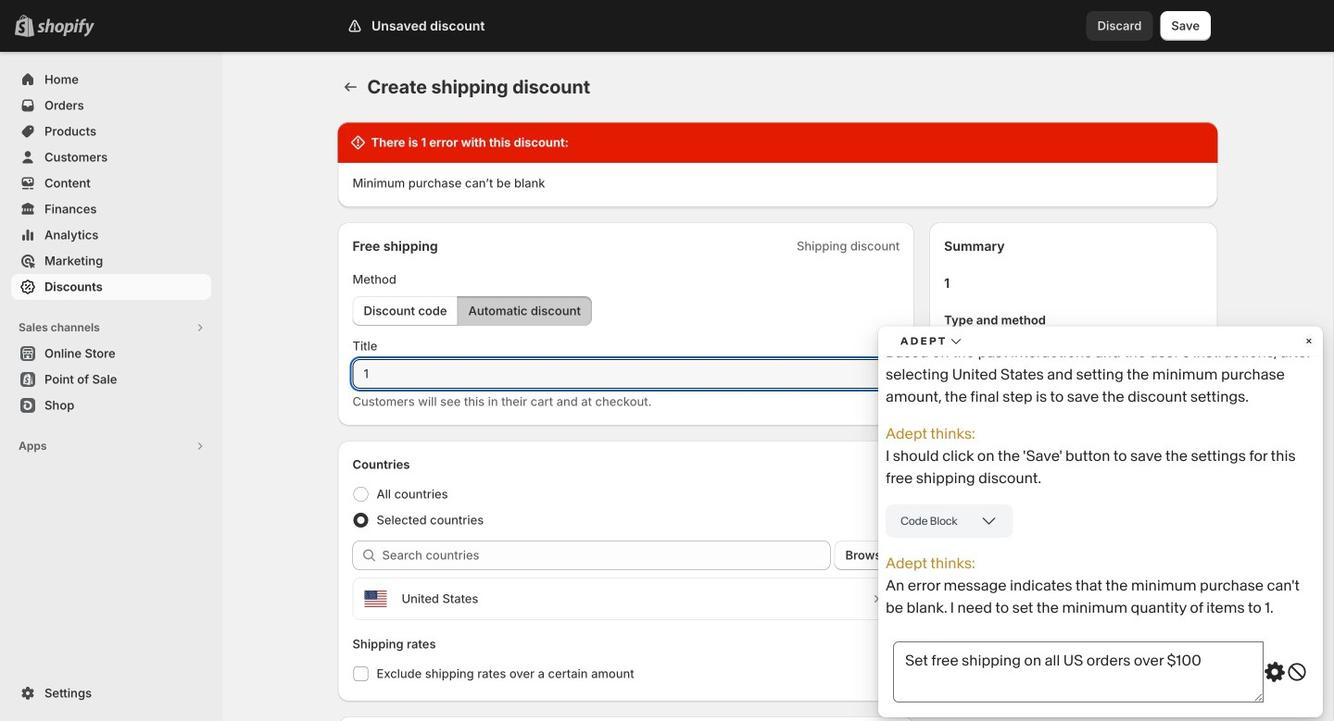 Task type: vqa. For each thing, say whether or not it's contained in the screenshot.
Shopify image
yes



Task type: describe. For each thing, give the bounding box(es) containing it.
Search countries text field
[[382, 541, 831, 571]]



Task type: locate. For each thing, give the bounding box(es) containing it.
shopify image
[[37, 18, 95, 37]]

None text field
[[353, 360, 900, 389]]



